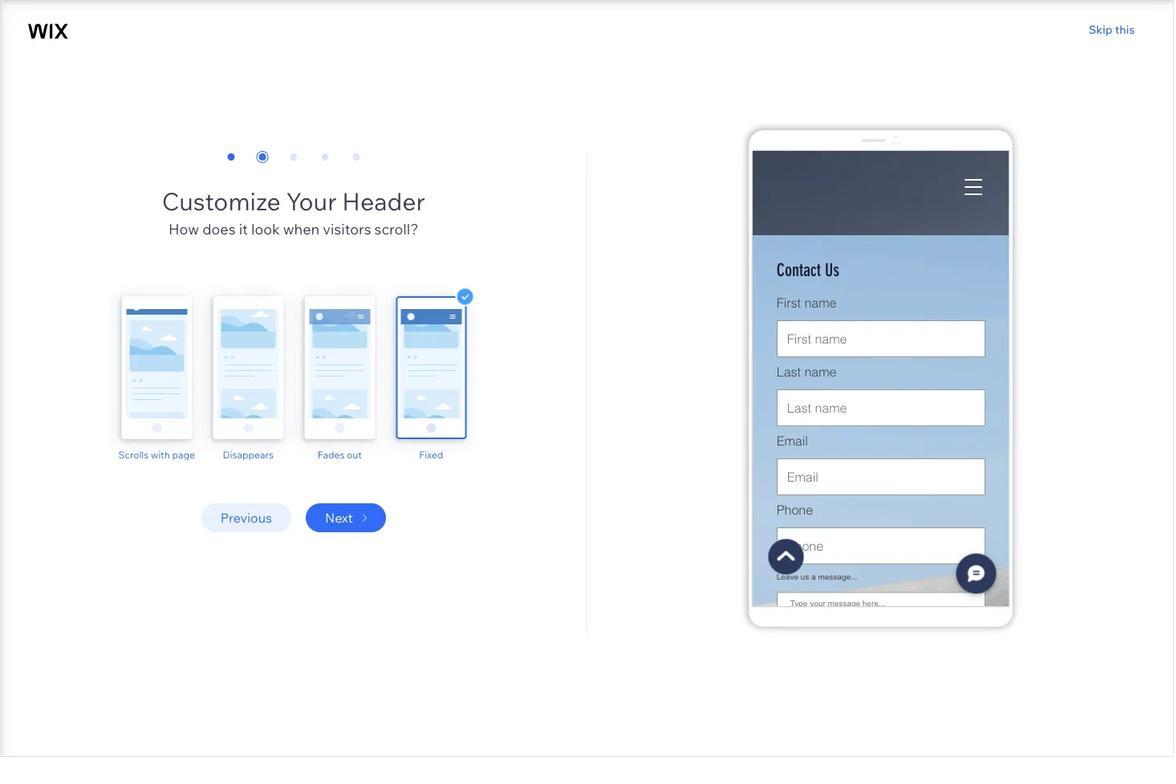 Task type: locate. For each thing, give the bounding box(es) containing it.
scroll?
[[375, 220, 419, 238]]

scrolls with page
[[118, 448, 195, 460]]

your
[[286, 186, 337, 216]]

header
[[342, 186, 425, 216]]

visitors
[[323, 220, 371, 238]]

page
[[172, 448, 195, 460]]

fades out
[[318, 448, 362, 460]]

customize
[[162, 186, 281, 216]]

this
[[1116, 22, 1135, 37]]

fixed
[[419, 448, 443, 460]]

it
[[239, 220, 248, 238]]

look
[[251, 220, 280, 238]]

skip this button
[[1079, 22, 1146, 37]]

disappears
[[223, 448, 274, 460]]

does
[[203, 220, 236, 238]]

fades
[[318, 448, 345, 460]]

skip
[[1089, 22, 1113, 37]]

skip this
[[1089, 22, 1135, 37]]



Task type: vqa. For each thing, say whether or not it's contained in the screenshot.
add within the Common Ninja Comparison Tables Add Responsive Comparison Tables to Your Site
no



Task type: describe. For each thing, give the bounding box(es) containing it.
previous button
[[201, 503, 291, 532]]

how
[[169, 220, 199, 238]]

with
[[151, 448, 170, 460]]

previous
[[220, 510, 272, 526]]

next button
[[306, 503, 386, 532]]

scrolls
[[118, 448, 149, 460]]

next
[[325, 510, 353, 526]]

customize your header how does it look when visitors scroll?
[[162, 186, 425, 238]]

out
[[347, 448, 362, 460]]

when
[[283, 220, 320, 238]]



